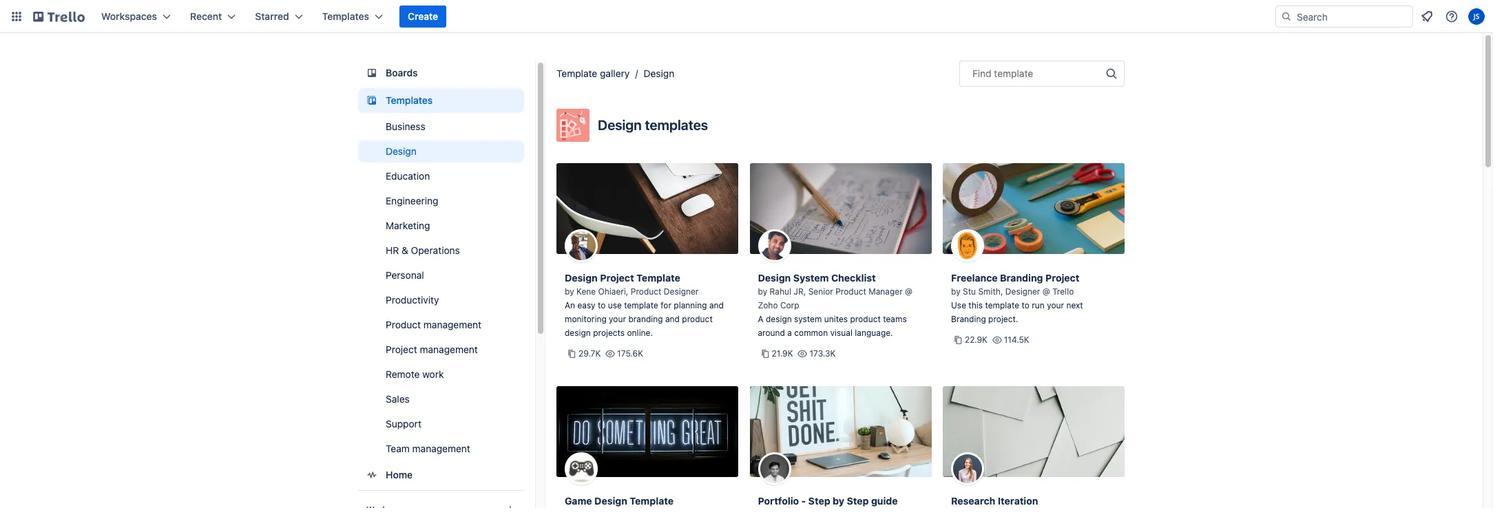 Task type: locate. For each thing, give the bounding box(es) containing it.
management down the support link
[[412, 443, 471, 455]]

management
[[424, 319, 482, 331], [420, 344, 478, 356], [412, 443, 471, 455]]

2 product from the left
[[851, 314, 881, 325]]

freelance branding project by stu smith, designer @ trello use this template to run your next branding project.
[[952, 272, 1084, 325]]

game
[[565, 495, 592, 507]]

chris mccrimmons, cinevva image
[[565, 453, 598, 486]]

home link
[[358, 463, 524, 488]]

templates
[[645, 117, 708, 133]]

1 vertical spatial your
[[609, 314, 626, 325]]

by left stu
[[952, 287, 961, 297]]

use
[[952, 300, 967, 311]]

board image
[[364, 65, 380, 81]]

1 horizontal spatial @
[[1043, 287, 1051, 297]]

run
[[1032, 300, 1045, 311]]

and down for at the bottom of page
[[666, 314, 680, 325]]

product management
[[386, 319, 482, 331]]

template up branding
[[624, 300, 659, 311]]

recent button
[[182, 6, 244, 28]]

game design template link
[[557, 387, 739, 509]]

product down 'checklist'
[[836, 287, 867, 297]]

stu smith, designer @ trello image
[[952, 229, 985, 263]]

sales link
[[358, 389, 524, 411]]

to left the use
[[598, 300, 606, 311]]

to left run
[[1022, 300, 1030, 311]]

175.6k
[[617, 349, 644, 359]]

project up remote at the left bottom
[[386, 344, 417, 356]]

template
[[995, 68, 1034, 79], [624, 300, 659, 311], [986, 300, 1020, 311]]

personal link
[[358, 265, 524, 287]]

1 horizontal spatial design
[[766, 314, 792, 325]]

team
[[386, 443, 410, 455]]

1 horizontal spatial designer
[[1006, 287, 1041, 297]]

design link
[[644, 68, 675, 79], [358, 141, 524, 163]]

1 horizontal spatial product
[[851, 314, 881, 325]]

1 @ from the left
[[905, 287, 913, 297]]

your inside freelance branding project by stu smith, designer @ trello use this template to run your next branding project.
[[1047, 300, 1065, 311]]

0 horizontal spatial step
[[809, 495, 831, 507]]

project inside freelance branding project by stu smith, designer @ trello use this template to run your next branding project.
[[1046, 272, 1080, 284]]

designer up planning on the bottom of page
[[664, 287, 699, 297]]

0 horizontal spatial templates
[[322, 10, 369, 22]]

management inside team management link
[[412, 443, 471, 455]]

1 horizontal spatial step
[[847, 495, 869, 507]]

design down monitoring in the bottom left of the page
[[565, 328, 591, 338]]

project management
[[386, 344, 478, 356]]

ohiaeri,
[[598, 287, 629, 297]]

team management
[[386, 443, 471, 455]]

remote work link
[[358, 364, 524, 386]]

branding down this at the right of page
[[952, 314, 987, 325]]

template inside the design project template by kene ohiaeri, product designer an easy to use template for planning and monitoring your branding and product design projects online.
[[624, 300, 659, 311]]

step
[[809, 495, 831, 507], [847, 495, 869, 507]]

visual
[[831, 328, 853, 338]]

marketing link
[[358, 215, 524, 237]]

0 vertical spatial and
[[710, 300, 724, 311]]

management inside product management link
[[424, 319, 482, 331]]

by right - on the right bottom of page
[[833, 495, 845, 507]]

search image
[[1282, 11, 1293, 22]]

@
[[905, 287, 913, 297], [1043, 287, 1051, 297]]

product up for at the bottom of page
[[631, 287, 662, 297]]

design link down business link
[[358, 141, 524, 163]]

2 designer from the left
[[1006, 287, 1041, 297]]

@ inside freelance branding project by stu smith, designer @ trello use this template to run your next branding project.
[[1043, 287, 1051, 297]]

by up zoho
[[758, 287, 768, 297]]

by inside 'design system checklist by rahul jr, senior product manager @ zoho corp a design system unites product teams around a common visual language.'
[[758, 287, 768, 297]]

design up rahul
[[758, 272, 791, 284]]

1 vertical spatial and
[[666, 314, 680, 325]]

around
[[758, 328, 786, 338]]

designer up run
[[1006, 287, 1041, 297]]

your down the trello
[[1047, 300, 1065, 311]]

1 horizontal spatial design link
[[644, 68, 675, 79]]

team management link
[[358, 438, 524, 460]]

template for game design template
[[630, 495, 674, 507]]

-
[[802, 495, 806, 507]]

project management link
[[358, 339, 524, 361]]

template inside the design project template by kene ohiaeri, product designer an easy to use template for planning and monitoring your branding and product design projects online.
[[637, 272, 681, 284]]

1 step from the left
[[809, 495, 831, 507]]

1 vertical spatial design link
[[358, 141, 524, 163]]

templates
[[322, 10, 369, 22], [386, 94, 433, 106]]

0 horizontal spatial your
[[609, 314, 626, 325]]

designer
[[664, 287, 699, 297], [1006, 287, 1041, 297]]

2 vertical spatial management
[[412, 443, 471, 455]]

easy
[[578, 300, 596, 311]]

1 vertical spatial design
[[565, 328, 591, 338]]

corp
[[781, 300, 800, 311]]

management for team management
[[412, 443, 471, 455]]

product up language.
[[851, 314, 881, 325]]

designer inside the design project template by kene ohiaeri, product designer an easy to use template for planning and monitoring your branding and product design projects online.
[[664, 287, 699, 297]]

design inside the design project template by kene ohiaeri, product designer an easy to use template for planning and monitoring your branding and product design projects online.
[[565, 272, 598, 284]]

management down product management link
[[420, 344, 478, 356]]

design
[[644, 68, 675, 79], [598, 117, 642, 133], [386, 145, 417, 157], [565, 272, 598, 284], [758, 272, 791, 284], [595, 495, 628, 507]]

templates up business
[[386, 94, 433, 106]]

1 horizontal spatial your
[[1047, 300, 1065, 311]]

design up around
[[766, 314, 792, 325]]

by inside the design project template by kene ohiaeri, product designer an easy to use template for planning and monitoring your branding and product design projects online.
[[565, 287, 574, 297]]

template
[[557, 68, 598, 79], [637, 272, 681, 284], [630, 495, 674, 507]]

engineering link
[[358, 190, 524, 212]]

back to home image
[[33, 6, 85, 28]]

0 vertical spatial design link
[[644, 68, 675, 79]]

templates button
[[314, 6, 391, 28]]

product inside 'design system checklist by rahul jr, senior product manager @ zoho corp a design system unites product teams around a common visual language.'
[[836, 287, 867, 297]]

2 horizontal spatial project
[[1046, 272, 1080, 284]]

1 designer from the left
[[664, 287, 699, 297]]

and right planning on the bottom of page
[[710, 300, 724, 311]]

0 vertical spatial templates
[[322, 10, 369, 22]]

to inside freelance branding project by stu smith, designer @ trello use this template to run your next branding project.
[[1022, 300, 1030, 311]]

2 to from the left
[[1022, 300, 1030, 311]]

0 horizontal spatial designer
[[664, 287, 699, 297]]

product down productivity
[[386, 319, 421, 331]]

hr & operations
[[386, 245, 460, 256]]

by for design system checklist
[[758, 287, 768, 297]]

find
[[973, 68, 992, 79]]

0 horizontal spatial to
[[598, 300, 606, 311]]

design icon image
[[557, 109, 590, 142]]

0 horizontal spatial @
[[905, 287, 913, 297]]

22.9k
[[965, 335, 988, 345]]

1 product from the left
[[682, 314, 713, 325]]

guide
[[872, 495, 898, 507]]

home image
[[364, 467, 380, 484]]

work
[[423, 369, 444, 380]]

branding
[[1001, 272, 1044, 284], [952, 314, 987, 325]]

by inside freelance branding project by stu smith, designer @ trello use this template to run your next branding project.
[[952, 287, 961, 297]]

system
[[794, 272, 829, 284]]

personal
[[386, 269, 424, 281]]

hr
[[386, 245, 399, 256]]

template inside field
[[995, 68, 1034, 79]]

branding
[[629, 314, 663, 325]]

1 horizontal spatial branding
[[1001, 272, 1044, 284]]

product
[[631, 287, 662, 297], [836, 287, 867, 297], [386, 319, 421, 331]]

step left guide
[[847, 495, 869, 507]]

@ up run
[[1043, 287, 1051, 297]]

0 vertical spatial your
[[1047, 300, 1065, 311]]

design up kene
[[565, 272, 598, 284]]

design link right the gallery
[[644, 68, 675, 79]]

projects
[[593, 328, 625, 338]]

design down business
[[386, 145, 417, 157]]

productivity
[[386, 294, 439, 306]]

utsav sheth, ui/ux designer image
[[758, 453, 791, 486]]

design right game
[[595, 495, 628, 507]]

open information menu image
[[1446, 10, 1459, 23]]

Search field
[[1293, 6, 1413, 27]]

remote work
[[386, 369, 444, 380]]

0 horizontal spatial design
[[565, 328, 591, 338]]

0 vertical spatial management
[[424, 319, 482, 331]]

by up an
[[565, 287, 574, 297]]

rahul jr, senior product manager @ zoho corp image
[[758, 229, 791, 263]]

template up project.
[[986, 300, 1020, 311]]

jr,
[[794, 287, 806, 297]]

1 horizontal spatial and
[[710, 300, 724, 311]]

2 horizontal spatial product
[[836, 287, 867, 297]]

project up the trello
[[1046, 272, 1080, 284]]

1 vertical spatial management
[[420, 344, 478, 356]]

product
[[682, 314, 713, 325], [851, 314, 881, 325]]

create
[[408, 10, 438, 22]]

1 horizontal spatial to
[[1022, 300, 1030, 311]]

2 vertical spatial template
[[630, 495, 674, 507]]

to
[[598, 300, 606, 311], [1022, 300, 1030, 311]]

primary element
[[0, 0, 1494, 33]]

template right find
[[995, 68, 1034, 79]]

0 horizontal spatial product
[[682, 314, 713, 325]]

boards link
[[358, 61, 524, 85]]

project
[[600, 272, 634, 284], [1046, 272, 1080, 284], [386, 344, 417, 356]]

management inside project management link
[[420, 344, 478, 356]]

templates inside dropdown button
[[322, 10, 369, 22]]

1 horizontal spatial product
[[631, 287, 662, 297]]

an
[[565, 300, 575, 311]]

workspaces button
[[93, 6, 179, 28]]

1 vertical spatial template
[[637, 272, 681, 284]]

173.3k
[[810, 349, 836, 359]]

by inside portfolio - step by step guide link
[[833, 495, 845, 507]]

@ right manager
[[905, 287, 913, 297]]

your down the use
[[609, 314, 626, 325]]

template for design project template by kene ohiaeri, product designer an easy to use template for planning and monitoring your branding and product design projects online.
[[637, 272, 681, 284]]

branding up run
[[1001, 272, 1044, 284]]

1 to from the left
[[598, 300, 606, 311]]

your
[[1047, 300, 1065, 311], [609, 314, 626, 325]]

recent
[[190, 10, 222, 22]]

game design template
[[565, 495, 674, 507]]

templates link
[[358, 88, 524, 113]]

engineering
[[386, 195, 439, 207]]

design system checklist by rahul jr, senior product manager @ zoho corp a design system unites product teams around a common visual language.
[[758, 272, 913, 338]]

0 vertical spatial design
[[766, 314, 792, 325]]

step right - on the right bottom of page
[[809, 495, 831, 507]]

design inside 'design system checklist by rahul jr, senior product manager @ zoho corp a design system unites product teams around a common visual language.'
[[766, 314, 792, 325]]

0 horizontal spatial branding
[[952, 314, 987, 325]]

templates up board icon
[[322, 10, 369, 22]]

management down productivity link
[[424, 319, 482, 331]]

jessica crabb, product designer @ pivotal labs image
[[952, 453, 985, 486]]

114.5k
[[1004, 335, 1030, 345]]

and
[[710, 300, 724, 311], [666, 314, 680, 325]]

project up ohiaeri,
[[600, 272, 634, 284]]

product down planning on the bottom of page
[[682, 314, 713, 325]]

designer inside freelance branding project by stu smith, designer @ trello use this template to run your next branding project.
[[1006, 287, 1041, 297]]

this
[[969, 300, 983, 311]]

1 horizontal spatial templates
[[386, 94, 433, 106]]

design
[[766, 314, 792, 325], [565, 328, 591, 338]]

2 @ from the left
[[1043, 287, 1051, 297]]

unites
[[825, 314, 848, 325]]

1 horizontal spatial project
[[600, 272, 634, 284]]



Task type: describe. For each thing, give the bounding box(es) containing it.
education link
[[358, 165, 524, 187]]

&
[[402, 245, 409, 256]]

a
[[758, 314, 764, 325]]

operations
[[411, 245, 460, 256]]

0 vertical spatial template
[[557, 68, 598, 79]]

Find template field
[[960, 61, 1125, 87]]

home
[[386, 469, 413, 481]]

business link
[[358, 116, 524, 138]]

management for product management
[[424, 319, 482, 331]]

template gallery link
[[557, 68, 630, 79]]

create a workspace image
[[502, 504, 519, 509]]

project inside the design project template by kene ohiaeri, product designer an easy to use template for planning and monitoring your branding and product design projects online.
[[600, 272, 634, 284]]

product inside 'design system checklist by rahul jr, senior product manager @ zoho corp a design system unites product teams around a common visual language.'
[[851, 314, 881, 325]]

product inside the design project template by kene ohiaeri, product designer an easy to use template for planning and monitoring your branding and product design projects online.
[[631, 287, 662, 297]]

marketing
[[386, 220, 430, 232]]

support link
[[358, 413, 524, 435]]

zoho
[[758, 300, 778, 311]]

create button
[[400, 6, 447, 28]]

system
[[795, 314, 822, 325]]

project.
[[989, 314, 1019, 325]]

portfolio
[[758, 495, 799, 507]]

design project template by kene ohiaeri, product designer an easy to use template for planning and monitoring your branding and product design projects online.
[[565, 272, 724, 338]]

by for design project template
[[565, 287, 574, 297]]

freelance
[[952, 272, 998, 284]]

productivity link
[[358, 289, 524, 311]]

your inside the design project template by kene ohiaeri, product designer an easy to use template for planning and monitoring your branding and product design projects online.
[[609, 314, 626, 325]]

portfolio - step by step guide link
[[750, 387, 932, 509]]

template inside freelance branding project by stu smith, designer @ trello use this template to run your next branding project.
[[986, 300, 1020, 311]]

0 notifications image
[[1419, 8, 1436, 25]]

business
[[386, 121, 426, 132]]

design inside game design template link
[[595, 495, 628, 507]]

workspaces
[[101, 10, 157, 22]]

29.7k
[[579, 349, 601, 359]]

jacob simon (jacobsimon16) image
[[1469, 8, 1486, 25]]

0 vertical spatial branding
[[1001, 272, 1044, 284]]

starred button
[[247, 6, 311, 28]]

@ inside 'design system checklist by rahul jr, senior product manager @ zoho corp a design system unites product teams around a common visual language.'
[[905, 287, 913, 297]]

template board image
[[364, 92, 380, 109]]

stu
[[963, 287, 976, 297]]

0 horizontal spatial and
[[666, 314, 680, 325]]

find template
[[973, 68, 1034, 79]]

education
[[386, 170, 430, 182]]

design inside the design project template by kene ohiaeri, product designer an easy to use template for planning and monitoring your branding and product design projects online.
[[565, 328, 591, 338]]

template gallery
[[557, 68, 630, 79]]

product management link
[[358, 314, 524, 336]]

sales
[[386, 393, 410, 405]]

design inside 'design system checklist by rahul jr, senior product manager @ zoho corp a design system unites product teams around a common visual language.'
[[758, 272, 791, 284]]

hr & operations link
[[358, 240, 524, 262]]

monitoring
[[565, 314, 607, 325]]

to inside the design project template by kene ohiaeri, product designer an easy to use template for planning and monitoring your branding and product design projects online.
[[598, 300, 606, 311]]

1 vertical spatial templates
[[386, 94, 433, 106]]

language.
[[855, 328, 893, 338]]

0 horizontal spatial design link
[[358, 141, 524, 163]]

design templates
[[598, 117, 708, 133]]

remote
[[386, 369, 420, 380]]

teams
[[884, 314, 907, 325]]

smith,
[[979, 287, 1004, 297]]

kene ohiaeri, product designer image
[[565, 229, 598, 263]]

research iteration
[[952, 495, 1039, 507]]

1 vertical spatial branding
[[952, 314, 987, 325]]

use
[[608, 300, 622, 311]]

trello
[[1053, 287, 1074, 297]]

common
[[795, 328, 828, 338]]

21.9k
[[772, 349, 794, 359]]

0 horizontal spatial project
[[386, 344, 417, 356]]

boards
[[386, 67, 418, 79]]

design inside design link
[[386, 145, 417, 157]]

0 horizontal spatial product
[[386, 319, 421, 331]]

starred
[[255, 10, 289, 22]]

kene
[[577, 287, 596, 297]]

planning
[[674, 300, 707, 311]]

2 step from the left
[[847, 495, 869, 507]]

for
[[661, 300, 672, 311]]

senior
[[809, 287, 834, 297]]

checklist
[[832, 272, 876, 284]]

product inside the design project template by kene ohiaeri, product designer an easy to use template for planning and monitoring your branding and product design projects online.
[[682, 314, 713, 325]]

gallery
[[600, 68, 630, 79]]

iteration
[[998, 495, 1039, 507]]

research iteration link
[[943, 387, 1125, 509]]

online.
[[627, 328, 653, 338]]

next
[[1067, 300, 1084, 311]]

design right the gallery
[[644, 68, 675, 79]]

by for freelance branding project
[[952, 287, 961, 297]]

support
[[386, 418, 422, 430]]

design right design icon
[[598, 117, 642, 133]]

a
[[788, 328, 792, 338]]

portfolio - step by step guide
[[758, 495, 898, 507]]

management for project management
[[420, 344, 478, 356]]

research
[[952, 495, 996, 507]]

manager
[[869, 287, 903, 297]]



Task type: vqa. For each thing, say whether or not it's contained in the screenshot.
The Show Menu Icon
no



